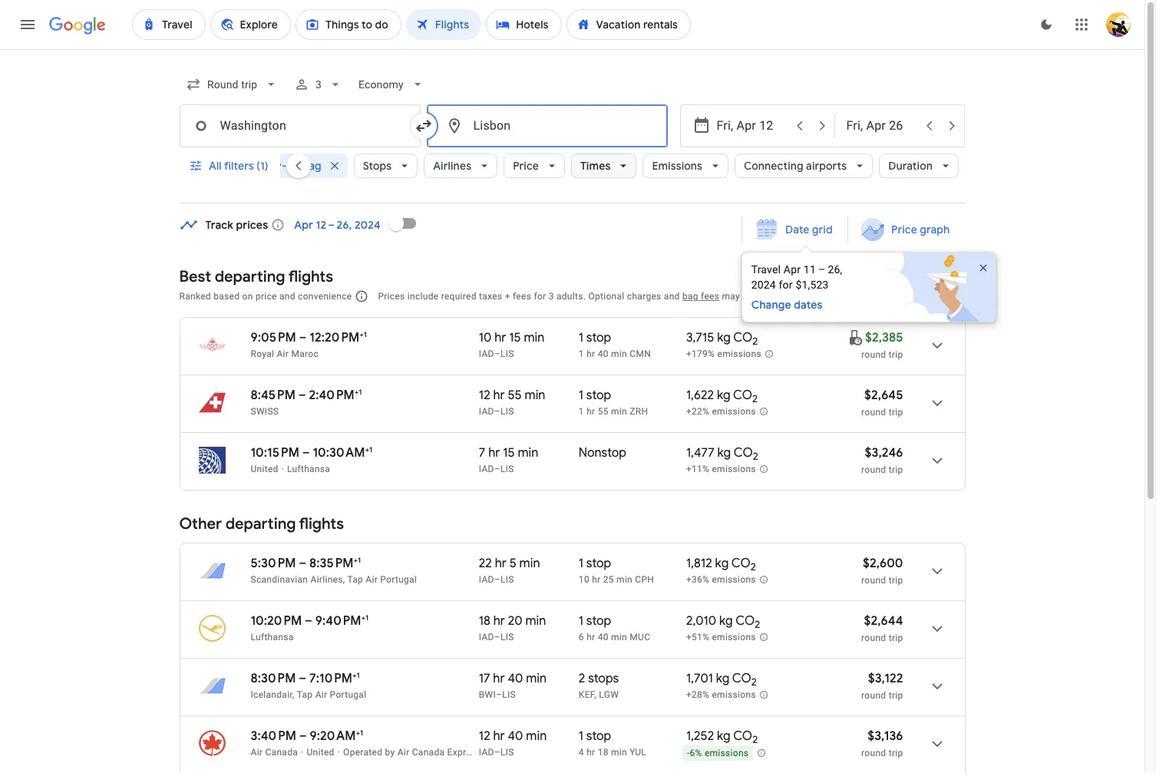 Task type: locate. For each thing, give the bounding box(es) containing it.
lis for 12 hr 40 min
[[501, 747, 514, 758]]

kg inside 2,010 kg co 2
[[719, 614, 733, 629]]

3 inside main content
[[549, 291, 554, 302]]

5 stop from the top
[[586, 729, 611, 744]]

15 for 7
[[503, 445, 515, 461]]

3 iad from the top
[[479, 464, 494, 475]]

6%
[[690, 748, 702, 759]]

co inside 3,715 kg co 2
[[734, 330, 753, 346]]

0 horizontal spatial price
[[513, 159, 539, 173]]

1 vertical spatial 15
[[503, 445, 515, 461]]

total duration 7 hr 15 min. element
[[479, 445, 579, 463]]

1 stop 1 hr 40 min cmn
[[579, 330, 651, 359]]

emissions for 2,010
[[712, 632, 756, 643]]

min inside 7 hr 15 min iad – lis
[[518, 445, 539, 461]]

flights
[[288, 267, 333, 286], [299, 514, 344, 534]]

on inside main content
[[242, 291, 253, 302]]

kg for 3,715
[[717, 330, 731, 346]]

lis for 10 hr 15 min
[[501, 349, 514, 359]]

lis down total duration 12 hr 55 min. element
[[501, 406, 514, 417]]

round trip
[[862, 349, 903, 360]]

1 vertical spatial 3
[[549, 291, 554, 302]]

– inside 8:45 pm – 2:40 pm + 1
[[298, 388, 306, 403]]

0 vertical spatial 10
[[479, 330, 492, 346]]

iad inside 10 hr 15 min iad – lis
[[479, 349, 494, 359]]

times
[[581, 159, 611, 173]]

1 up layover (1 of 1) is a 10 hr 25 min layover at copenhagen airport in copenhagen. element
[[579, 556, 584, 571]]

trip down 3246 us dollars text field in the bottom of the page
[[889, 465, 903, 475]]

kg for 1,812
[[715, 556, 729, 571]]

iad down total duration 10 hr 15 min. 'element'
[[479, 349, 494, 359]]

1 horizontal spatial 2024
[[751, 279, 776, 291]]

40 right 17
[[508, 671, 523, 686]]

1 horizontal spatial 3
[[549, 291, 554, 302]]

1 stop from the top
[[586, 330, 611, 346]]

1 1 stop flight. element from the top
[[579, 330, 611, 348]]

iad for 12 hr 40 min
[[479, 747, 494, 758]]

Arrival time: 10:30 AM on  Saturday, April 13. text field
[[313, 445, 373, 461]]

1 inside the 10:20 pm – 9:40 pm + 1
[[366, 613, 369, 623]]

kg
[[717, 330, 731, 346], [717, 388, 731, 403], [718, 445, 731, 461], [715, 556, 729, 571], [719, 614, 733, 629], [716, 671, 730, 686], [717, 729, 731, 744]]

stop for 12 hr 40 min
[[586, 729, 611, 744]]

2 inside 3,715 kg co 2
[[753, 335, 758, 348]]

kg up the +22% emissions
[[717, 388, 731, 403]]

leaves dulles international airport at 5:30 pm on friday, april 12 and arrives at humberto delgado airport at 8:35 pm on saturday, april 13. element
[[251, 555, 361, 571]]

1 horizontal spatial for
[[779, 279, 793, 291]]

round down "$3,136"
[[862, 748, 886, 759]]

1 carry-on bag button
[[238, 147, 348, 184]]

portugal right airlines,
[[380, 574, 417, 585]]

iad up 7
[[479, 406, 494, 417]]

trip for $3,246
[[889, 465, 903, 475]]

round inside '$2,644 round trip'
[[862, 633, 886, 643]]

– down total duration 10 hr 15 min. 'element'
[[494, 349, 501, 359]]

3:40 pm
[[251, 729, 296, 744]]

0 vertical spatial flights
[[288, 267, 333, 286]]

hr up jazz
[[493, 729, 505, 744]]

None field
[[179, 71, 285, 98], [352, 71, 431, 98], [179, 71, 285, 98], [352, 71, 431, 98]]

0 vertical spatial tap
[[347, 574, 363, 585]]

min inside 1 stop 1 hr 55 min zrh
[[611, 406, 627, 417]]

2 inside "1,622 kg co 2"
[[753, 393, 758, 406]]

united
[[251, 464, 278, 475], [307, 747, 335, 758]]

round for $2,600
[[862, 575, 886, 586]]

bag right carry-
[[302, 159, 322, 173]]

kg for 2,010
[[719, 614, 733, 629]]

0 vertical spatial 55
[[508, 388, 522, 403]]

2 up "+28% emissions"
[[752, 676, 757, 689]]

1 horizontal spatial on
[[287, 159, 300, 173]]

1 vertical spatial apr
[[784, 263, 801, 276]]

operated
[[343, 747, 383, 758]]

– up the maroc
[[299, 330, 307, 346]]

price right airlines "popup button"
[[513, 159, 539, 173]]

3 1 stop flight. element from the top
[[579, 556, 611, 574]]

iad for 22 hr 5 min
[[479, 574, 494, 585]]

0 horizontal spatial 18
[[479, 614, 491, 629]]

previous image
[[280, 147, 317, 184]]

apr 11 – 26, 2024
[[751, 263, 843, 291]]

2 up the +22% emissions
[[753, 393, 758, 406]]

1 horizontal spatial canada
[[412, 747, 445, 758]]

+ for 7:10 pm
[[352, 670, 357, 680]]

0 horizontal spatial united
[[251, 464, 278, 475]]

flights for best departing flights
[[288, 267, 333, 286]]

1 inside 10:15 pm – 10:30 am + 1
[[369, 445, 373, 455]]

40 inside 1 stop 6 hr 40 min muc
[[598, 632, 609, 643]]

1,622
[[686, 388, 714, 403]]

trip inside $3,246 round trip
[[889, 465, 903, 475]]

7 round from the top
[[862, 748, 886, 759]]

kg inside 1,812 kg co 2
[[715, 556, 729, 571]]

2 12 from the top
[[479, 729, 490, 744]]

– right the express
[[494, 747, 501, 758]]

emissions down '1,477 kg co 2'
[[712, 464, 756, 475]]

+ for 9:40 pm
[[361, 613, 366, 623]]

1 stop 1 hr 55 min zrh
[[579, 388, 648, 417]]

5 round from the top
[[862, 633, 886, 643]]

hr left 5
[[495, 556, 507, 571]]

apr for 12 – 26,
[[294, 218, 313, 232]]

0 vertical spatial 18
[[479, 614, 491, 629]]

0 horizontal spatial and
[[279, 291, 295, 302]]

0 horizontal spatial on
[[242, 291, 253, 302]]

iad for 10 hr 15 min
[[479, 349, 494, 359]]

8:30 pm
[[251, 671, 296, 686]]

round for $2,645
[[862, 407, 886, 418]]

2 for 1,812
[[751, 561, 756, 574]]

on inside 1 carry-on bag popup button
[[287, 159, 300, 173]]

6 iad from the top
[[479, 747, 494, 758]]

kg up -6% emissions
[[717, 729, 731, 744]]

emissions down 1,701 kg co 2
[[712, 690, 756, 700]]

1 vertical spatial flights
[[299, 514, 344, 534]]

departing up "5:30 pm"
[[226, 514, 296, 534]]

bwi
[[479, 690, 496, 700]]

1 horizontal spatial 55
[[598, 406, 609, 417]]

1 vertical spatial departing
[[226, 514, 296, 534]]

2 up +179% emissions
[[753, 335, 758, 348]]

18 left 20
[[479, 614, 491, 629]]

kg up +36% emissions
[[715, 556, 729, 571]]

+ inside 10:15 pm – 10:30 am + 1
[[365, 445, 369, 455]]

co inside 2,010 kg co 2
[[736, 614, 755, 629]]

emissions for 1,701
[[712, 690, 756, 700]]

12 hr 55 min iad – lis
[[479, 388, 546, 417]]

trip inside '$2,645 round trip'
[[889, 407, 903, 418]]

kg for 1,622
[[717, 388, 731, 403]]

hr right 6 in the right bottom of the page
[[587, 632, 595, 643]]

12 inside 12 hr 40 min iad – lis
[[479, 729, 490, 744]]

for inside for $1,523 change dates
[[779, 279, 793, 291]]

15
[[509, 330, 521, 346], [503, 445, 515, 461]]

kg inside 1,252 kg co 2
[[717, 729, 731, 744]]

trip for $3,122
[[889, 690, 903, 701]]

1 stop flight. element for 12 hr 55 min
[[579, 388, 611, 405]]

1 iad from the top
[[479, 349, 494, 359]]

10 hr 15 min iad – lis
[[479, 330, 545, 359]]

1 horizontal spatial tap
[[347, 574, 363, 585]]

optional
[[589, 291, 625, 302]]

4 round from the top
[[862, 575, 886, 586]]

co up "+28% emissions"
[[732, 671, 752, 686]]

min inside 12 hr 40 min iad – lis
[[526, 729, 547, 744]]

3246 US dollars text field
[[865, 445, 903, 461]]

for
[[779, 279, 793, 291], [534, 291, 546, 302]]

tap down arrival time: 8:35 pm on  saturday, april 13. text field
[[347, 574, 363, 585]]

Return text field
[[847, 105, 917, 147]]

10 down the 'taxes'
[[479, 330, 492, 346]]

Arrival time: 2:40 PM on  Saturday, April 13. text field
[[309, 387, 362, 403]]

round inside '$2,645 round trip'
[[862, 407, 886, 418]]

2 fees from the left
[[701, 291, 720, 302]]

round for $2,644
[[862, 633, 886, 643]]

+ inside 5:30 pm – 8:35 pm + 1
[[354, 555, 358, 565]]

trip down '$2,644'
[[889, 633, 903, 643]]

10:20 pm
[[251, 614, 302, 629]]

1 vertical spatial 10
[[579, 574, 590, 585]]

price left graph
[[892, 223, 918, 236]]

$1,523
[[796, 279, 829, 291]]

maroc
[[291, 349, 319, 359]]

iad inside 18 hr 20 min iad – lis
[[479, 632, 494, 643]]

iad for 18 hr 20 min
[[479, 632, 494, 643]]

date grid
[[785, 223, 833, 236]]

1 stop flight. element for 18 hr 20 min
[[579, 614, 611, 631]]

0 vertical spatial on
[[287, 159, 300, 173]]

stop up layover (1 of 1) is a 6 hr 40 min layover at munich international airport in munich. element
[[586, 614, 611, 629]]

price graph button
[[852, 216, 962, 243]]

9:05 pm
[[251, 330, 296, 346]]

lis inside 12 hr 55 min iad – lis
[[501, 406, 514, 417]]

canada
[[265, 747, 298, 758], [412, 747, 445, 758]]

9:05 pm – 12:20 pm + 1
[[251, 329, 367, 346]]

0 horizontal spatial apr
[[294, 218, 313, 232]]

1 vertical spatial 12
[[479, 729, 490, 744]]

other
[[179, 514, 222, 534]]

1 vertical spatial 2024
[[751, 279, 776, 291]]

1 horizontal spatial apr
[[784, 263, 801, 276]]

on
[[287, 159, 300, 173], [242, 291, 253, 302]]

7
[[479, 445, 486, 461]]

2 trip from the top
[[889, 407, 903, 418]]

0 vertical spatial apr
[[294, 218, 313, 232]]

2 1 stop flight. element from the top
[[579, 388, 611, 405]]

7 trip from the top
[[889, 748, 903, 759]]

1 vertical spatial on
[[242, 291, 253, 302]]

2 up kef
[[579, 671, 585, 686]]

0 horizontal spatial 55
[[508, 388, 522, 403]]

3 stop from the top
[[586, 556, 611, 571]]

2,010
[[686, 614, 717, 629]]

1 stop flight. element down layover (1 of 1) is a 1 hr 40 min layover at casablanca mohammed v international airport in casablanca. element
[[579, 388, 611, 405]]

main content
[[179, 205, 1012, 773]]

12
[[479, 388, 490, 403], [479, 729, 490, 744]]

0 vertical spatial 2024
[[355, 218, 381, 232]]

+ inside 8:30 pm – 7:10 pm + 1
[[352, 670, 357, 680]]

co for 1,252
[[733, 729, 753, 744]]

lis inside 10 hr 15 min iad – lis
[[501, 349, 514, 359]]

total duration 12 hr 40 min. element
[[479, 729, 579, 746]]

17 hr 40 min bwi – lis
[[479, 671, 547, 700]]

hr left 25
[[592, 574, 601, 585]]

lis inside 17 hr 40 min bwi – lis
[[502, 690, 516, 700]]

kg up "+28% emissions"
[[716, 671, 730, 686]]

change appearance image
[[1028, 6, 1065, 43]]

layover (1 of 1) is a 10 hr 25 min layover at copenhagen airport in copenhagen. element
[[579, 574, 679, 586]]

bag left may
[[683, 291, 699, 302]]

0 vertical spatial bag
[[302, 159, 322, 173]]

9:40 pm
[[315, 614, 361, 629]]

1
[[247, 159, 252, 173], [364, 329, 367, 339], [579, 330, 584, 346], [579, 349, 584, 359], [359, 387, 362, 397], [579, 388, 584, 403], [579, 406, 584, 417], [369, 445, 373, 455], [358, 555, 361, 565], [579, 556, 584, 571], [366, 613, 369, 623], [579, 614, 584, 629], [357, 670, 360, 680], [360, 728, 363, 738], [579, 729, 584, 744]]

18
[[479, 614, 491, 629], [598, 747, 609, 758]]

12 – 26,
[[316, 218, 352, 232]]

main menu image
[[18, 15, 37, 34]]

0 horizontal spatial bag
[[302, 159, 322, 173]]

5 iad from the top
[[479, 632, 494, 643]]

co inside 1,812 kg co 2
[[732, 556, 751, 571]]

swap origin and destination. image
[[414, 117, 433, 135]]

air down the 7:10 pm
[[315, 690, 327, 700]]

0 horizontal spatial portugal
[[330, 690, 367, 700]]

0 horizontal spatial 10
[[479, 330, 492, 346]]

0 horizontal spatial fees
[[513, 291, 531, 302]]

4 iad from the top
[[479, 574, 494, 585]]

–
[[299, 330, 307, 346], [494, 349, 501, 359], [298, 388, 306, 403], [494, 406, 501, 417], [302, 445, 310, 461], [494, 464, 501, 475], [299, 556, 307, 571], [494, 574, 501, 585], [305, 614, 313, 629], [494, 632, 501, 643], [299, 671, 306, 686], [496, 690, 502, 700], [299, 729, 307, 744], [494, 747, 501, 758]]

1 vertical spatial tap
[[297, 690, 313, 700]]

co inside "1,622 kg co 2"
[[733, 388, 753, 403]]

co
[[734, 330, 753, 346], [733, 388, 753, 403], [734, 445, 753, 461], [732, 556, 751, 571], [736, 614, 755, 629], [732, 671, 752, 686], [733, 729, 753, 744]]

iad for 12 hr 55 min
[[479, 406, 494, 417]]

 image
[[282, 464, 284, 475], [338, 747, 340, 758]]

lis inside 7 hr 15 min iad – lis
[[501, 464, 514, 475]]

co inside 1,252 kg co 2
[[733, 729, 753, 744]]

1 horizontal spatial fees
[[701, 291, 720, 302]]

iad down 22
[[479, 574, 494, 585]]

min right 5
[[520, 556, 540, 571]]

for left adults.
[[534, 291, 546, 302]]

1 horizontal spatial  image
[[338, 747, 340, 758]]

1 right the 7:10 pm
[[357, 670, 360, 680]]

stop for 22 hr 5 min
[[586, 556, 611, 571]]

+ inside 8:45 pm – 2:40 pm + 1
[[355, 387, 359, 397]]

for down travel on the right of page
[[779, 279, 793, 291]]

3136 US dollars text field
[[868, 729, 903, 744]]

trip down "$3,136"
[[889, 748, 903, 759]]

– right the 8:45 pm
[[298, 388, 306, 403]]

hr inside 10 hr 15 min iad – lis
[[495, 330, 506, 346]]

1 inside 8:30 pm – 7:10 pm + 1
[[357, 670, 360, 680]]

– left 9:40 pm
[[305, 614, 313, 629]]

1 stop flight. element
[[579, 330, 611, 348], [579, 388, 611, 405], [579, 556, 611, 574], [579, 614, 611, 631], [579, 729, 611, 746]]

layover (1 of 1) is a 1 hr 55 min layover at zurich airport in zürich. element
[[579, 405, 679, 418]]

min inside 12 hr 55 min iad – lis
[[525, 388, 546, 403]]

lis down total duration 12 hr 40 min. "element"
[[501, 747, 514, 758]]

2645 US dollars text field
[[865, 388, 903, 403]]

trip for $2,600
[[889, 575, 903, 586]]

1 horizontal spatial 10
[[579, 574, 590, 585]]

10 inside 1 stop 10 hr 25 min cph
[[579, 574, 590, 585]]

on right (1)
[[287, 159, 300, 173]]

co inside '1,477 kg co 2'
[[734, 445, 753, 461]]

min up total duration 12 hr 55 min. element
[[524, 330, 545, 346]]

2600 US dollars text field
[[863, 556, 903, 571]]

min left muc
[[611, 632, 627, 643]]

trip down the $2,600
[[889, 575, 903, 586]]

leaves dulles international airport at 10:20 pm on friday, april 12 and arrives at humberto delgado airport at 9:40 pm on saturday, april 13. element
[[251, 613, 369, 629]]

3 button
[[288, 66, 349, 103]]

55
[[508, 388, 522, 403], [598, 406, 609, 417]]

2 inside 1,252 kg co 2
[[753, 733, 758, 746]]

min inside 22 hr 5 min iad – lis
[[520, 556, 540, 571]]

2 up +51% emissions on the right
[[755, 618, 760, 631]]

layover (1 of 1) is a 6 hr 40 min layover at munich international airport in munich. element
[[579, 631, 679, 643]]

None text field
[[179, 104, 420, 147], [427, 104, 668, 147], [179, 104, 420, 147], [427, 104, 668, 147]]

1,252 kg co 2
[[686, 729, 758, 746]]

0 vertical spatial  image
[[282, 464, 284, 475]]

0 vertical spatial 3
[[315, 78, 322, 91]]

1 vertical spatial united
[[307, 747, 335, 758]]

2 for 3,715
[[753, 335, 758, 348]]

Departure time: 10:20 PM. text field
[[251, 614, 302, 629]]

royal
[[251, 349, 274, 359]]

None search field
[[179, 66, 966, 203]]

stops
[[363, 159, 392, 173]]

+ inside the 9:05 pm – 12:20 pm + 1
[[360, 329, 364, 339]]

1,477
[[686, 445, 715, 461]]

round inside $3,122 round trip
[[862, 690, 886, 701]]

40 inside 17 hr 40 min bwi – lis
[[508, 671, 523, 686]]

lis down 5
[[501, 574, 514, 585]]

learn more about tracked prices image
[[271, 218, 285, 232]]

and right price
[[279, 291, 295, 302]]

+22% emissions
[[686, 406, 756, 417]]

1 up 6 in the right bottom of the page
[[579, 614, 584, 629]]

2 stops kef , lgw
[[579, 671, 619, 700]]

royal air maroc
[[251, 349, 319, 359]]

 image down 10:15 pm text field
[[282, 464, 284, 475]]

lis
[[501, 349, 514, 359], [501, 406, 514, 417], [501, 464, 514, 475], [501, 574, 514, 585], [501, 632, 514, 643], [502, 690, 516, 700], [501, 747, 514, 758]]

2 up the +11% emissions in the bottom of the page
[[753, 450, 759, 463]]

2024 inside 'apr 11 – 26, 2024'
[[751, 279, 776, 291]]

nonstop flight. element
[[579, 445, 627, 463]]

3 trip from the top
[[889, 465, 903, 475]]

kg inside '1,477 kg co 2'
[[718, 445, 731, 461]]

0 vertical spatial price
[[513, 159, 539, 173]]

2 round from the top
[[862, 407, 886, 418]]

+
[[505, 291, 510, 302], [360, 329, 364, 339], [355, 387, 359, 397], [365, 445, 369, 455], [354, 555, 358, 565], [361, 613, 366, 623], [352, 670, 357, 680], [356, 728, 360, 738]]

co for 1,701
[[732, 671, 752, 686]]

lufthansa
[[287, 464, 330, 475], [251, 632, 294, 643]]

co up the +22% emissions
[[733, 388, 753, 403]]

iad inside 7 hr 15 min iad – lis
[[479, 464, 494, 475]]

40 inside 1 stop 1 hr 40 min cmn
[[598, 349, 609, 359]]

price inside popup button
[[513, 159, 539, 173]]

1 right 2:40 pm
[[359, 387, 362, 397]]

12 down 10 hr 15 min iad – lis
[[479, 388, 490, 403]]

main content containing best departing flights
[[179, 205, 1012, 773]]

round inside $3,246 round trip
[[862, 465, 886, 475]]

– inside 5:30 pm – 8:35 pm + 1
[[299, 556, 307, 571]]

stop up layover (1 of 1) is a 1 hr 55 min layover at zurich airport in zürich. element
[[586, 388, 611, 403]]

Arrival time: 8:35 PM on  Saturday, April 13. text field
[[309, 555, 361, 571]]

2 canada from the left
[[412, 747, 445, 758]]

– inside the 10:20 pm – 9:40 pm + 1
[[305, 614, 313, 629]]

2 stop from the top
[[586, 388, 611, 403]]

1 inside 1 stop 10 hr 25 min cph
[[579, 556, 584, 571]]

stop up layover (1 of 1) is a 1 hr 40 min layover at casablanca mohammed v international airport in casablanca. element
[[586, 330, 611, 346]]

trip for $3,136
[[889, 748, 903, 759]]

lis for 12 hr 55 min
[[501, 406, 514, 417]]

1 inside 5:30 pm – 8:35 pm + 1
[[358, 555, 361, 565]]

6 round from the top
[[862, 690, 886, 701]]

travel
[[751, 263, 784, 276]]

2385 US dollars text field
[[865, 330, 903, 346]]

min left zrh
[[611, 406, 627, 417]]

1 horizontal spatial portugal
[[380, 574, 417, 585]]

lufthansa down 10:20 pm
[[251, 632, 294, 643]]

1 12 from the top
[[479, 388, 490, 403]]

22
[[479, 556, 492, 571]]

departing for best
[[215, 267, 285, 286]]

emissions for 1,477
[[712, 464, 756, 475]]

– inside 3:40 pm – 9:20 am + 1
[[299, 729, 307, 744]]

1 vertical spatial price
[[892, 223, 918, 236]]

kg for 1,477
[[718, 445, 731, 461]]

hr down 10 hr 15 min iad – lis
[[493, 388, 505, 403]]

flight details. leaves dulles international airport at 10:15 pm on friday, april 12 and arrives at humberto delgado airport at 10:30 am on saturday, april 13. image
[[919, 442, 956, 479]]

55 left zrh
[[598, 406, 609, 417]]

0 vertical spatial 12
[[479, 388, 490, 403]]

– up scandinavian
[[299, 556, 307, 571]]

cph
[[635, 574, 654, 585]]

2024 for apr 11 – 26, 2024
[[751, 279, 776, 291]]

kg for 1,701
[[716, 671, 730, 686]]

lis for 22 hr 5 min
[[501, 574, 514, 585]]

1 round from the top
[[862, 349, 886, 360]]

min left yul
[[611, 747, 627, 758]]

– inside 17 hr 40 min bwi – lis
[[496, 690, 502, 700]]

5:30 pm – 8:35 pm + 1
[[251, 555, 361, 571]]

trip inside $3,122 round trip
[[889, 690, 903, 701]]

1 stop flight. element up 6 in the right bottom of the page
[[579, 614, 611, 631]]

lufthansa down the leaves dulles international airport at 10:15 pm on friday, april 12 and arrives at humberto delgado airport at 10:30 am on saturday, april 13. element
[[287, 464, 330, 475]]

4 stop from the top
[[586, 614, 611, 629]]

tap down 8:30 pm – 7:10 pm + 1
[[297, 690, 313, 700]]

1 vertical spatial bag
[[683, 291, 699, 302]]

1 canada from the left
[[265, 747, 298, 758]]

10 inside 10 hr 15 min iad – lis
[[479, 330, 492, 346]]

stop inside 1 stop 1 hr 40 min cmn
[[586, 330, 611, 346]]

lis right bwi
[[502, 690, 516, 700]]

0 horizontal spatial canada
[[265, 747, 298, 758]]

stop inside the '1 stop 4 hr 18 min yul'
[[586, 729, 611, 744]]

0 vertical spatial departing
[[215, 267, 285, 286]]

emissions for 1,622
[[712, 406, 756, 417]]

1 horizontal spatial price
[[892, 223, 918, 236]]

40 inside 12 hr 40 min iad – lis
[[508, 729, 523, 744]]

0 horizontal spatial tap
[[297, 690, 313, 700]]

5 trip from the top
[[889, 633, 903, 643]]

+ inside 3:40 pm – 9:20 am + 1
[[356, 728, 360, 738]]

duration
[[889, 159, 933, 173]]

connecting airports
[[744, 159, 847, 173]]

10:15 pm – 10:30 am + 1
[[251, 445, 373, 461]]

round down '$2,644'
[[862, 633, 886, 643]]

0 horizontal spatial -
[[484, 747, 487, 758]]

4
[[579, 747, 584, 758]]

iad inside 22 hr 5 min iad – lis
[[479, 574, 494, 585]]

0 horizontal spatial 2024
[[355, 218, 381, 232]]

2 iad from the top
[[479, 406, 494, 417]]

connecting airports button
[[735, 147, 873, 184]]

stop for 10 hr 15 min
[[586, 330, 611, 346]]

1 horizontal spatial and
[[664, 291, 680, 302]]

lis inside 12 hr 40 min iad – lis
[[501, 747, 514, 758]]

– down total duration 17 hr 40 min. element on the bottom of the page
[[496, 690, 502, 700]]

0 horizontal spatial  image
[[282, 464, 284, 475]]

3122 US dollars text field
[[868, 671, 903, 686]]

co up +179% emissions
[[734, 330, 753, 346]]

3 round from the top
[[862, 465, 886, 475]]

$3,122
[[868, 671, 903, 686]]

min left cmn on the right of the page
[[611, 349, 627, 359]]

2 and from the left
[[664, 291, 680, 302]]

 image down arrival time: 9:20 am on  saturday, april 13. text field in the bottom left of the page
[[338, 747, 340, 758]]

iad down 7
[[479, 464, 494, 475]]

stop inside 1 stop 6 hr 40 min muc
[[586, 614, 611, 629]]

2024 down travel on the right of page
[[751, 279, 776, 291]]

cmn
[[630, 349, 651, 359]]

1 vertical spatial 55
[[598, 406, 609, 417]]

1 up 4
[[579, 729, 584, 744]]

co up +36% emissions
[[732, 556, 751, 571]]

4 1 stop flight. element from the top
[[579, 614, 611, 631]]

1,701 kg co 2
[[686, 671, 757, 689]]

kg inside 1,701 kg co 2
[[716, 671, 730, 686]]

1 horizontal spatial bag
[[683, 291, 699, 302]]

iad inside 12 hr 55 min iad – lis
[[479, 406, 494, 417]]

min inside 1 stop 10 hr 25 min cph
[[617, 574, 633, 585]]

40
[[598, 349, 609, 359], [598, 632, 609, 643], [508, 671, 523, 686], [508, 729, 523, 744]]

0 vertical spatial 15
[[509, 330, 521, 346]]

2024 right 12 – 26,
[[355, 218, 381, 232]]

(1)
[[256, 159, 268, 173]]

1 right 10:30 am
[[369, 445, 373, 455]]

0 horizontal spatial 3
[[315, 78, 322, 91]]

co up +51% emissions on the right
[[736, 614, 755, 629]]

kg inside "1,622 kg co 2"
[[717, 388, 731, 403]]

round down $2,645 text field
[[862, 407, 886, 418]]

by
[[385, 747, 395, 758]]

4 trip from the top
[[889, 575, 903, 586]]

sort
[[901, 289, 923, 303]]

round for $3,136
[[862, 748, 886, 759]]

5 1 stop flight. element from the top
[[579, 729, 611, 746]]

round
[[862, 349, 886, 360], [862, 407, 886, 418], [862, 465, 886, 475], [862, 575, 886, 586], [862, 633, 886, 643], [862, 690, 886, 701], [862, 748, 886, 759]]

stop for 12 hr 55 min
[[586, 388, 611, 403]]

round down 3246 us dollars text field in the bottom of the page
[[862, 465, 886, 475]]

trip down $2,385 at right top
[[889, 349, 903, 360]]

portugal down arrival time: 7:10 pm on  saturday, april 13. text box
[[330, 690, 367, 700]]

price for price
[[513, 159, 539, 173]]

stop inside 1 stop 1 hr 55 min zrh
[[586, 388, 611, 403]]

grid
[[812, 223, 833, 236]]

$2,645 round trip
[[862, 388, 903, 418]]

apr
[[294, 218, 313, 232], [784, 263, 801, 276]]

track
[[205, 218, 233, 232]]

2
[[753, 335, 758, 348], [753, 393, 758, 406], [753, 450, 759, 463], [751, 561, 756, 574], [755, 618, 760, 631], [579, 671, 585, 686], [752, 676, 757, 689], [753, 733, 758, 746]]

3,715
[[686, 330, 714, 346]]

1 vertical spatial 18
[[598, 747, 609, 758]]

6 trip from the top
[[889, 690, 903, 701]]

2 right 1,252
[[753, 733, 758, 746]]

1 horizontal spatial 18
[[598, 747, 609, 758]]

min down 10 hr 15 min iad – lis
[[525, 388, 546, 403]]

prices
[[236, 218, 268, 232]]

min down 17 hr 40 min bwi – lis
[[526, 729, 547, 744]]

0 vertical spatial portugal
[[380, 574, 417, 585]]

2 inside 1,812 kg co 2
[[751, 561, 756, 574]]

hr right 7
[[488, 445, 500, 461]]

– inside 10 hr 15 min iad – lis
[[494, 349, 501, 359]]

flight details. leaves dulles international airport at 3:40 pm on friday, april 12 and arrives at humberto delgado airport at 9:20 am on saturday, april 13. image
[[919, 726, 956, 762]]

12 up jazz
[[479, 729, 490, 744]]

2 inside 1,701 kg co 2
[[752, 676, 757, 689]]

min inside 10 hr 15 min iad – lis
[[524, 330, 545, 346]]

12 inside 12 hr 55 min iad – lis
[[479, 388, 490, 403]]

round inside $3,136 round trip
[[862, 748, 886, 759]]

- left jazz
[[484, 747, 487, 758]]

- down 1,252
[[687, 748, 690, 759]]

price inside price graph button
[[892, 223, 918, 236]]

fees right the 'taxes'
[[513, 291, 531, 302]]

round inside $2,600 round trip
[[862, 575, 886, 586]]

-
[[484, 747, 487, 758], [687, 748, 690, 759]]

40 up jazz
[[508, 729, 523, 744]]

round for $3,246
[[862, 465, 886, 475]]



Task type: describe. For each thing, give the bounding box(es) containing it.
+ for 9:20 am
[[356, 728, 360, 738]]

+28% emissions
[[686, 690, 756, 700]]

hr inside 1 stop 1 hr 40 min cmn
[[587, 349, 595, 359]]

10:20 pm – 9:40 pm + 1
[[251, 613, 369, 629]]

8:30 pm – 7:10 pm + 1
[[251, 670, 360, 686]]

1 and from the left
[[279, 291, 295, 302]]

hr inside 1 stop 6 hr 40 min muc
[[587, 632, 595, 643]]

+ for 10:30 am
[[365, 445, 369, 455]]

air down 3:40 pm
[[251, 747, 263, 758]]

close image
[[977, 262, 989, 274]]

2024 for apr 12 – 26, 2024
[[355, 218, 381, 232]]

sort by: button
[[895, 282, 966, 309]]

for $1,523 change dates
[[751, 279, 829, 312]]

+ for 2:40 pm
[[355, 387, 359, 397]]

stop for 18 hr 20 min
[[586, 614, 611, 629]]

total duration 17 hr 40 min. element
[[479, 671, 579, 689]]

hr inside 1 stop 1 hr 55 min zrh
[[587, 406, 595, 417]]

lis for 7 hr 15 min
[[501, 464, 514, 475]]

2 for 1,622
[[753, 393, 758, 406]]

– inside 10:15 pm – 10:30 am + 1
[[302, 445, 310, 461]]

leaves dulles international airport at 8:45 pm on friday, april 12 and arrives at humberto delgado airport at 2:40 pm on saturday, april 13. element
[[251, 387, 362, 403]]

hr inside the '1 stop 4 hr 18 min yul'
[[587, 747, 595, 758]]

carry-
[[255, 159, 287, 173]]

co for 2,010
[[736, 614, 755, 629]]

3 inside popup button
[[315, 78, 322, 91]]

hr inside 12 hr 40 min iad – lis
[[493, 729, 505, 744]]

1 vertical spatial  image
[[338, 747, 340, 758]]

1 inside 3:40 pm – 9:20 am + 1
[[360, 728, 363, 738]]

1 down adults.
[[579, 330, 584, 346]]

+ for 12:20 pm
[[360, 329, 364, 339]]

passenger assistance button
[[771, 291, 865, 302]]

12 for 12 hr 40 min
[[479, 729, 490, 744]]

+11%
[[686, 464, 710, 475]]

leaves dulles international airport at 9:05 pm on friday, april 12 and arrives at humberto delgado airport at 12:20 pm on saturday, april 13. element
[[251, 329, 367, 346]]

lis for 18 hr 20 min
[[501, 632, 514, 643]]

55 inside 12 hr 55 min iad – lis
[[508, 388, 522, 403]]

convenience
[[298, 291, 352, 302]]

1 stop flight. element for 10 hr 15 min
[[579, 330, 611, 348]]

none search field containing all filters (1)
[[179, 66, 966, 203]]

airlines,
[[311, 574, 345, 585]]

+36%
[[686, 574, 710, 585]]

on for carry-
[[287, 159, 300, 173]]

on for based
[[242, 291, 253, 302]]

bag fees button
[[683, 291, 720, 302]]

stops button
[[354, 147, 418, 184]]

bag inside main content
[[683, 291, 699, 302]]

2644 US dollars text field
[[864, 614, 903, 629]]

20
[[508, 614, 523, 629]]

0 vertical spatial united
[[251, 464, 278, 475]]

hr inside 17 hr 40 min bwi – lis
[[493, 671, 505, 686]]

iad for 7 hr 15 min
[[479, 464, 494, 475]]

price for price graph
[[892, 223, 918, 236]]

hr inside 7 hr 15 min iad – lis
[[488, 445, 500, 461]]

1 inside the 9:05 pm – 12:20 pm + 1
[[364, 329, 367, 339]]

2 inside 2 stops kef , lgw
[[579, 671, 585, 686]]

1 stop 4 hr 18 min yul
[[579, 729, 647, 758]]

date
[[785, 223, 809, 236]]

-6% emissions
[[687, 748, 749, 759]]

leaves baltimore/washington international thurgood marshall airport at 8:30 pm on friday, april 12 and arrives at humberto delgado airport at 7:10 pm on saturday, april 13. element
[[251, 670, 360, 686]]

1 inside 1 stop 6 hr 40 min muc
[[579, 614, 584, 629]]

total duration 10 hr 15 min. element
[[479, 330, 579, 348]]

price graph
[[892, 223, 950, 236]]

Departure time: 3:40 PM. text field
[[251, 729, 296, 744]]

muc
[[630, 632, 651, 643]]

zrh
[[630, 406, 648, 417]]

1 stop flight. element for 22 hr 5 min
[[579, 556, 611, 574]]

– inside 12 hr 40 min iad – lis
[[494, 747, 501, 758]]

11 – 26,
[[804, 263, 843, 276]]

apr for 11 – 26,
[[784, 263, 801, 276]]

emissions down 1,252 kg co 2
[[705, 748, 749, 759]]

taxes
[[479, 291, 502, 302]]

by:
[[926, 289, 941, 303]]

$2,600
[[863, 556, 903, 571]]

6
[[579, 632, 584, 643]]

$3,246 round trip
[[862, 445, 903, 475]]

yul
[[630, 747, 647, 758]]

emissions for 3,715
[[718, 349, 762, 359]]

loading results progress bar
[[0, 49, 1145, 52]]

– inside the 9:05 pm – 12:20 pm + 1
[[299, 330, 307, 346]]

ranked based on price and convenience
[[179, 291, 352, 302]]

learn more about ranking image
[[355, 289, 369, 303]]

price button
[[504, 147, 565, 184]]

1 stop flight. element for 12 hr 40 min
[[579, 729, 611, 746]]

co for 1,812
[[732, 556, 751, 571]]

leaves dulles international airport at 3:40 pm on friday, april 12 and arrives at humberto delgado airport at 9:20 am on saturday, april 13. element
[[251, 728, 363, 744]]

co for 1,477
[[734, 445, 753, 461]]

$3,122 round trip
[[862, 671, 903, 701]]

total duration 22 hr 5 min. element
[[479, 556, 579, 574]]

flight details. leaves dulles international airport at 5:30 pm on friday, april 12 and arrives at humberto delgado airport at 8:35 pm on saturday, april 13. image
[[919, 553, 956, 590]]

layover (1 of 1) is a 1 hr 40 min layover at casablanca mohammed v international airport in casablanca. element
[[579, 348, 679, 360]]

lis for 17 hr 40 min
[[502, 690, 516, 700]]

airports
[[806, 159, 847, 173]]

1 up nonstop
[[579, 406, 584, 417]]

flight details. leaves baltimore/washington international thurgood marshall airport at 8:30 pm on friday, april 12 and arrives at humberto delgado airport at 7:10 pm on saturday, april 13. image
[[919, 668, 956, 705]]

12 for 12 hr 55 min
[[479, 388, 490, 403]]

5
[[510, 556, 517, 571]]

departing for other
[[226, 514, 296, 534]]

min inside 1 stop 6 hr 40 min muc
[[611, 632, 627, 643]]

hr inside 1 stop 10 hr 25 min cph
[[592, 574, 601, 585]]

1 inside the '1 stop 4 hr 18 min yul'
[[579, 729, 584, 744]]

trip for $2,644
[[889, 633, 903, 643]]

$2,644
[[864, 614, 903, 629]]

+ for 8:35 pm
[[354, 555, 358, 565]]

2 for 1,252
[[753, 733, 758, 746]]

1 horizontal spatial united
[[307, 747, 335, 758]]

price
[[256, 291, 277, 302]]

hr inside 12 hr 55 min iad – lis
[[493, 388, 505, 403]]

flight details. leaves dulles international airport at 8:45 pm on friday, april 12 and arrives at humberto delgado airport at 2:40 pm on saturday, april 13. image
[[919, 385, 956, 422]]

2 for 2,010
[[755, 618, 760, 631]]

all
[[208, 159, 221, 173]]

$3,246
[[865, 445, 903, 461]]

sort by:
[[901, 289, 941, 303]]

2 for 1,477
[[753, 450, 759, 463]]

1 fees from the left
[[513, 291, 531, 302]]

prices
[[378, 291, 405, 302]]

change dates button
[[751, 297, 857, 313]]

18 inside the '1 stop 4 hr 18 min yul'
[[598, 747, 609, 758]]

emissions button
[[643, 147, 729, 184]]

emissions for 1,812
[[712, 574, 756, 585]]

ranked
[[179, 291, 211, 302]]

Arrival time: 7:10 PM on  Saturday, April 13. text field
[[309, 670, 360, 686]]

1 trip from the top
[[889, 349, 903, 360]]

$2,644 round trip
[[862, 614, 903, 643]]

trip for $2,645
[[889, 407, 903, 418]]

air down 9:05 pm text field
[[277, 349, 289, 359]]

1 vertical spatial lufthansa
[[251, 632, 294, 643]]

Departure text field
[[717, 105, 787, 147]]

1 stop 6 hr 40 min muc
[[579, 614, 651, 643]]

Departure time: 9:05 PM. text field
[[251, 330, 296, 346]]

1 inside popup button
[[247, 159, 252, 173]]

18 hr 20 min iad – lis
[[479, 614, 546, 643]]

total duration 12 hr 55 min. element
[[479, 388, 579, 405]]

1 down total duration 10 hr 15 min. 'element'
[[579, 349, 584, 359]]

12 hr 40 min iad – lis
[[479, 729, 547, 758]]

apply.
[[743, 291, 768, 302]]

kg for 1,252
[[717, 729, 731, 744]]

1 carry-on bag
[[247, 159, 322, 173]]

2 for 1,701
[[752, 676, 757, 689]]

18 inside 18 hr 20 min iad – lis
[[479, 614, 491, 629]]

bag inside popup button
[[302, 159, 322, 173]]

3:40 pm – 9:20 am + 1
[[251, 728, 363, 744]]

total duration 18 hr 20 min. element
[[479, 614, 579, 631]]

– inside 12 hr 55 min iad – lis
[[494, 406, 501, 417]]

1 stop 10 hr 25 min cph
[[579, 556, 654, 585]]

Arrival time: 9:20 AM on  Saturday, April 13. text field
[[310, 728, 363, 744]]

layover (1 of 2) is a 1 hr 20 min layover at keflavík international airport in reykjavík. layover (2 of 2) is a 4 hr 40 min layover at london gatwick airport in london. element
[[579, 689, 679, 701]]

date grid button
[[745, 216, 845, 243]]

+11% emissions
[[686, 464, 756, 475]]

air right airlines,
[[366, 574, 378, 585]]

10:15 pm
[[251, 445, 299, 461]]

2 stops flight. element
[[579, 671, 619, 689]]

+22%
[[686, 406, 710, 417]]

Departure time: 8:45 PM. text field
[[251, 388, 296, 403]]

min inside 1 stop 1 hr 40 min cmn
[[611, 349, 627, 359]]

flight details. leaves dulles international airport at 9:05 pm on friday, april 12 and arrives at humberto delgado airport at 12:20 pm on saturday, april 13. image
[[919, 327, 956, 364]]

8:45 pm – 2:40 pm + 1
[[251, 387, 362, 403]]

Departure time: 8:30 PM. text field
[[251, 671, 296, 686]]

,
[[595, 690, 597, 700]]

1 up layover (1 of 1) is a 1 hr 55 min layover at zurich airport in zürich. element
[[579, 388, 584, 403]]

flight details. leaves dulles international airport at 10:20 pm on friday, april 12 and arrives at humberto delgado airport at 9:40 pm on saturday, april 13. image
[[919, 610, 956, 647]]

leaves dulles international airport at 10:15 pm on friday, april 12 and arrives at humberto delgado airport at 10:30 am on saturday, april 13. element
[[251, 445, 373, 461]]

1 vertical spatial portugal
[[330, 690, 367, 700]]

icelandair, tap air portugal
[[251, 690, 367, 700]]

best departing flights
[[179, 267, 333, 286]]

1 inside 8:45 pm – 2:40 pm + 1
[[359, 387, 362, 397]]

min inside the '1 stop 4 hr 18 min yul'
[[611, 747, 627, 758]]

5:30 pm
[[251, 556, 296, 571]]

– inside 8:30 pm – 7:10 pm + 1
[[299, 671, 306, 686]]

operated by air canada express - jazz
[[343, 747, 509, 758]]

flights for other departing flights
[[299, 514, 344, 534]]

– inside 18 hr 20 min iad – lis
[[494, 632, 501, 643]]

find the best price region
[[179, 205, 1012, 322]]

– inside 7 hr 15 min iad – lis
[[494, 464, 501, 475]]

Departure time: 5:30 PM. text field
[[251, 556, 296, 571]]

lgw
[[599, 690, 619, 700]]

nonstop
[[579, 445, 627, 461]]

this price may not include overhead bin access image
[[847, 328, 865, 347]]

Departure time: 10:15 PM. text field
[[251, 445, 299, 461]]

graph
[[920, 223, 950, 236]]

change
[[751, 298, 791, 312]]

co for 1,622
[[733, 388, 753, 403]]

10:30 am
[[313, 445, 365, 461]]

air canada
[[251, 747, 298, 758]]

hr inside 22 hr 5 min iad – lis
[[495, 556, 507, 571]]

track prices
[[205, 218, 268, 232]]

round for $3,122
[[862, 690, 886, 701]]

15 for 10
[[509, 330, 521, 346]]

1,701
[[686, 671, 713, 686]]

+51% emissions
[[686, 632, 756, 643]]

min inside 17 hr 40 min bwi – lis
[[526, 671, 547, 686]]

assistance
[[819, 291, 865, 302]]

8:35 pm
[[309, 556, 354, 571]]

+179%
[[686, 349, 715, 359]]

hr inside 18 hr 20 min iad – lis
[[493, 614, 505, 629]]

scandinavian
[[251, 574, 308, 585]]

emissions
[[652, 159, 703, 173]]

co for 3,715
[[734, 330, 753, 346]]

+51%
[[686, 632, 710, 643]]

55 inside 1 stop 1 hr 55 min zrh
[[598, 406, 609, 417]]

Arrival time: 9:40 PM on  Saturday, April 13. text field
[[315, 613, 369, 629]]

0 vertical spatial lufthansa
[[287, 464, 330, 475]]

7 hr 15 min iad – lis
[[479, 445, 539, 475]]

0 horizontal spatial for
[[534, 291, 546, 302]]

Arrival time: 12:20 PM on  Saturday, April 13. text field
[[310, 329, 367, 346]]

layover (1 of 1) is a 4 hr 18 min layover at montréal-pierre elliott trudeau international airport in montreal. element
[[579, 746, 679, 759]]

stops
[[588, 671, 619, 686]]

min inside 18 hr 20 min iad – lis
[[526, 614, 546, 629]]

air right by
[[398, 747, 410, 758]]

– inside 22 hr 5 min iad – lis
[[494, 574, 501, 585]]

1 horizontal spatial -
[[687, 748, 690, 759]]



Task type: vqa. For each thing, say whether or not it's contained in the screenshot.
8:45 PM text field
yes



